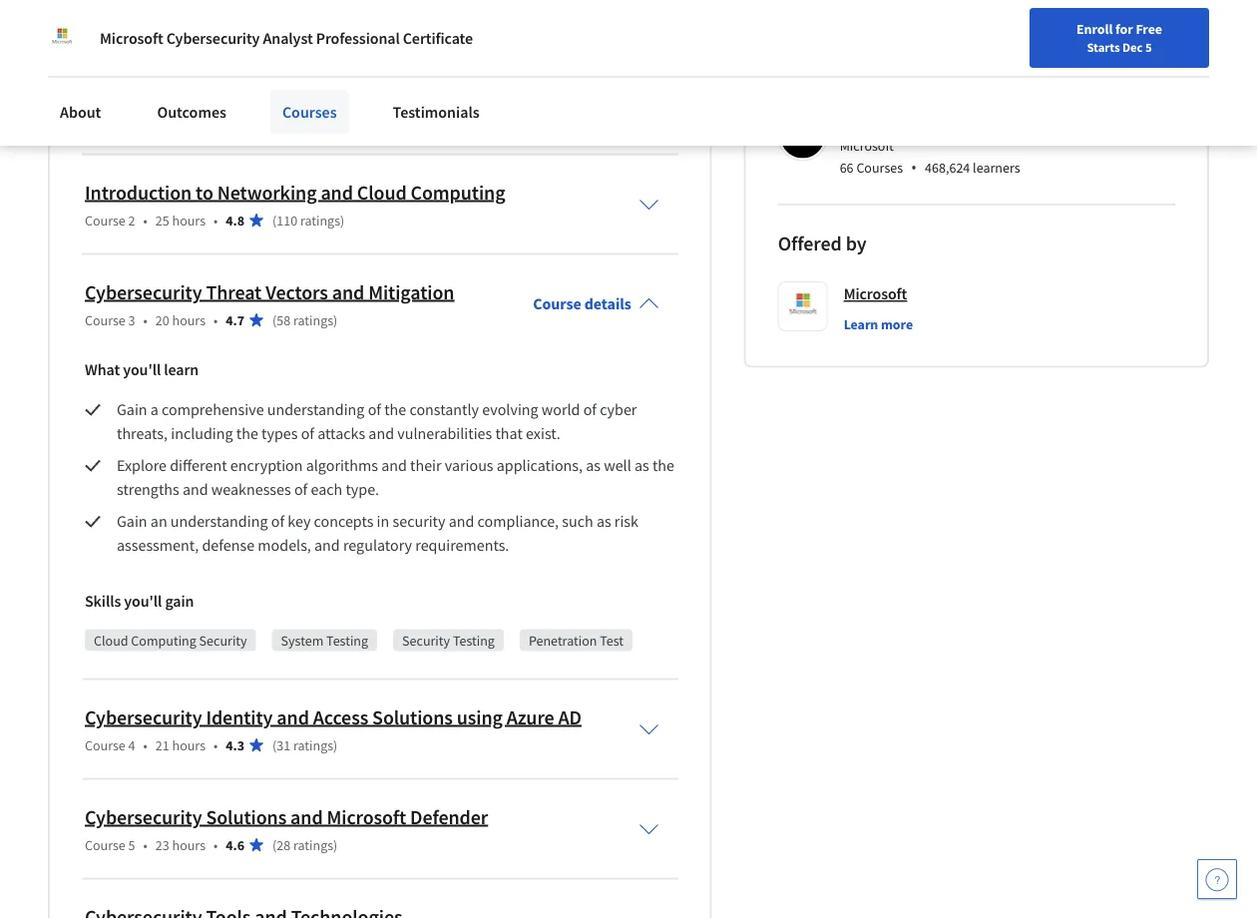 Task type: describe. For each thing, give the bounding box(es) containing it.
to for computers
[[196, 52, 213, 77]]

2 horizontal spatial security
[[402, 632, 450, 650]]

0 horizontal spatial the
[[236, 424, 258, 444]]

penetration test
[[529, 632, 624, 650]]

31
[[277, 736, 291, 754]]

using
[[457, 705, 503, 730]]

1 ( from the top
[[273, 111, 277, 129]]

what you'll learn
[[85, 360, 199, 380]]

of up the algorithms
[[368, 400, 381, 420]]

and down professional
[[315, 52, 347, 77]]

4.6
[[226, 836, 245, 854]]

cybersecurity solutions and microsoft defender link
[[85, 805, 488, 830]]

algorithms
[[306, 456, 378, 476]]

course details
[[534, 294, 632, 314]]

4.7
[[226, 311, 245, 329]]

system testing
[[281, 632, 369, 650]]

different
[[170, 456, 227, 476]]

and down different
[[183, 480, 208, 500]]

dec
[[1123, 39, 1144, 55]]

1 horizontal spatial cloud
[[357, 180, 407, 205]]

110
[[277, 211, 298, 229]]

explore different encryption algorithms and their various applications, as well as the strengths and weaknesses of each type.
[[117, 456, 678, 500]]

• left 23 at the bottom of page
[[143, 836, 148, 854]]

defender
[[410, 805, 488, 830]]

testing for security testing
[[453, 632, 495, 650]]

hours for solutions
[[172, 836, 206, 854]]

testing for system testing
[[327, 632, 369, 650]]

and right 'vectors'
[[332, 280, 365, 305]]

starts
[[1088, 39, 1121, 55]]

ratings for mitigation
[[293, 311, 334, 329]]

21
[[156, 736, 169, 754]]

to for networking
[[196, 180, 213, 205]]

of left cyber
[[584, 400, 597, 420]]

identity
[[206, 705, 273, 730]]

and inside gain a comprehensive understanding of the constantly evolving world of cyber threats, including the types of attacks and vulnerabilities that exist.
[[369, 424, 394, 444]]

• inside the microsoft 66 courses • 468,624 learners
[[912, 157, 918, 178]]

such
[[562, 512, 594, 532]]

• right 2
[[143, 211, 148, 229]]

gain
[[165, 592, 194, 612]]

( 31 ratings )
[[273, 736, 338, 754]]

microsoft up ( 28 ratings )
[[327, 805, 407, 830]]

enroll
[[1077, 20, 1114, 38]]

1 horizontal spatial computing
[[411, 180, 506, 205]]

evolving
[[482, 400, 539, 420]]

that
[[496, 424, 523, 444]]

outcomes link
[[145, 90, 239, 134]]

testimonials
[[393, 102, 480, 122]]

hours for threat
[[172, 311, 206, 329]]

ratings for cloud
[[300, 211, 340, 229]]

instructor
[[778, 61, 863, 86]]

ratings for solutions
[[293, 736, 334, 754]]

1 horizontal spatial the
[[385, 400, 407, 420]]

( 469 ratings )
[[273, 111, 345, 129]]

and down concepts
[[315, 536, 340, 556]]

3
[[128, 311, 135, 329]]

1 vertical spatial cloud
[[94, 632, 128, 650]]

cyber
[[600, 400, 637, 420]]

1 horizontal spatial solutions
[[372, 705, 453, 730]]

4.8 for ( 469 ratings )
[[226, 111, 245, 129]]

skills you'll gain
[[85, 592, 194, 612]]

courses link
[[270, 90, 349, 134]]

by
[[846, 231, 867, 256]]

469
[[277, 111, 298, 129]]

of right types
[[301, 424, 314, 444]]

( for to
[[273, 211, 277, 229]]

courses inside the microsoft 66 courses • 468,624 learners
[[857, 159, 904, 177]]

free
[[1137, 20, 1163, 38]]

66
[[840, 159, 854, 177]]

microsoft link
[[844, 282, 908, 306]]

468,624
[[926, 159, 971, 177]]

( for identity
[[273, 736, 277, 754]]

constantly
[[410, 400, 479, 420]]

a
[[151, 400, 159, 420]]

and up requirements.
[[449, 512, 475, 532]]

introduction to computers and operating systems and security link
[[85, 52, 547, 105]]

( for solutions
[[273, 836, 277, 854]]

course 3 • 20 hours •
[[85, 311, 218, 329]]

professional
[[316, 28, 400, 48]]

each
[[311, 480, 343, 500]]

5 inside the enroll for free starts dec 5
[[1146, 39, 1153, 55]]

including
[[171, 424, 233, 444]]

microsoft cybersecurity analyst professional certificate
[[100, 28, 473, 48]]

computers
[[217, 52, 311, 77]]

system
[[281, 632, 324, 650]]

for
[[1116, 20, 1134, 38]]

1 horizontal spatial microsoft image
[[781, 114, 825, 158]]

types
[[262, 424, 298, 444]]

you'll for gain
[[124, 592, 162, 612]]

introduction to networking and cloud computing
[[85, 180, 506, 205]]

ratings right 469
[[300, 111, 340, 129]]

• right 25
[[214, 211, 218, 229]]

offered by
[[778, 231, 867, 256]]

help center image
[[1206, 868, 1230, 892]]

about link
[[48, 90, 113, 134]]

key
[[288, 512, 311, 532]]

microsoft for microsoft
[[844, 284, 908, 304]]

course for cybersecurity threat vectors and mitigation
[[85, 311, 126, 329]]

an
[[151, 512, 167, 532]]

• left 4.7
[[214, 311, 218, 329]]

2
[[128, 211, 135, 229]]

you'll for learn
[[123, 360, 161, 380]]

encryption
[[230, 456, 303, 476]]

learn
[[164, 360, 199, 380]]

microsoft for microsoft 66 courses • 468,624 learners
[[840, 137, 894, 155]]

introduction to networking and cloud computing link
[[85, 180, 506, 205]]

course 2 • 25 hours •
[[85, 211, 218, 229]]

( 28 ratings )
[[273, 836, 338, 854]]

systems
[[440, 52, 511, 77]]

0 horizontal spatial solutions
[[206, 805, 287, 830]]

course inside dropdown button
[[534, 294, 582, 314]]

weaknesses
[[212, 480, 291, 500]]

4.3
[[226, 736, 245, 754]]

what
[[85, 360, 120, 380]]

course 5 • 23 hours •
[[85, 836, 218, 854]]

gain an understanding of key concepts in security and compliance, such as risk assessment, defense models, and regulatory requirements.
[[117, 512, 642, 556]]

analyst
[[263, 28, 313, 48]]

gain a comprehensive understanding of the constantly evolving world of cyber threats, including the types of attacks and vulnerabilities that exist.
[[117, 400, 641, 444]]

and left their
[[382, 456, 407, 476]]

cybersecurity up computers
[[166, 28, 260, 48]]

course for cybersecurity identity and access solutions using azure ad
[[85, 736, 126, 754]]

( 58 ratings )
[[273, 311, 338, 329]]

0 vertical spatial microsoft image
[[48, 24, 76, 52]]

as inside gain an understanding of key concepts in security and compliance, such as risk assessment, defense models, and regulatory requirements.
[[597, 512, 612, 532]]

hours for identity
[[172, 736, 206, 754]]

applications,
[[497, 456, 583, 476]]

hours for to
[[172, 211, 206, 229]]

well
[[604, 456, 632, 476]]

compliance,
[[478, 512, 559, 532]]



Task type: vqa. For each thing, say whether or not it's contained in the screenshot.
here!
no



Task type: locate. For each thing, give the bounding box(es) containing it.
microsoft inside the microsoft 66 courses • 468,624 learners
[[840, 137, 894, 155]]

skills
[[85, 592, 121, 612]]

concepts
[[314, 512, 374, 532]]

1 horizontal spatial testing
[[453, 632, 495, 650]]

details
[[585, 294, 632, 314]]

learn
[[844, 315, 879, 333]]

microsoft up 1
[[100, 28, 163, 48]]

microsoft for microsoft cybersecurity analyst professional certificate
[[100, 28, 163, 48]]

( right "4.3"
[[273, 736, 277, 754]]

understanding up attacks
[[267, 400, 365, 420]]

and up 31
[[277, 705, 309, 730]]

their
[[410, 456, 442, 476]]

introduction to computers and operating systems and security
[[85, 52, 547, 105]]

)
[[340, 111, 345, 129], [340, 211, 345, 229], [334, 311, 338, 329], [334, 736, 338, 754], [334, 836, 338, 854]]

None search field
[[269, 12, 468, 52]]

networking
[[217, 180, 317, 205]]

introduction for introduction to computers and operating systems and security
[[85, 52, 192, 77]]

microsoft 66 courses • 468,624 learners
[[840, 137, 1021, 178]]

4 ( from the top
[[273, 736, 277, 754]]

gain for gain a comprehensive understanding of the constantly evolving world of cyber threats, including the types of attacks and vulnerabilities that exist.
[[117, 400, 147, 420]]

testing
[[327, 632, 369, 650], [453, 632, 495, 650]]

0 vertical spatial 5
[[1146, 39, 1153, 55]]

course
[[85, 111, 126, 129], [85, 211, 126, 229], [534, 294, 582, 314], [85, 311, 126, 329], [85, 736, 126, 754], [85, 836, 126, 854]]

4.8 down networking
[[226, 211, 245, 229]]

• right 3
[[143, 311, 148, 329]]

microsoft up 'learn more' button
[[844, 284, 908, 304]]

understanding inside gain an understanding of key concepts in security and compliance, such as risk assessment, defense models, and regulatory requirements.
[[171, 512, 268, 532]]

1 vertical spatial computing
[[131, 632, 196, 650]]

hours
[[172, 111, 206, 129], [172, 211, 206, 229], [172, 311, 206, 329], [172, 736, 206, 754], [172, 836, 206, 854]]

) for mitigation
[[334, 311, 338, 329]]

understanding inside gain a comprehensive understanding of the constantly evolving world of cyber threats, including the types of attacks and vulnerabilities that exist.
[[267, 400, 365, 420]]

of left each
[[294, 480, 308, 500]]

0 horizontal spatial courses
[[282, 102, 337, 122]]

• right 4
[[143, 736, 148, 754]]

security inside introduction to computers and operating systems and security
[[85, 80, 155, 105]]

gain for gain an understanding of key concepts in security and compliance, such as risk assessment, defense models, and regulatory requirements.
[[117, 512, 147, 532]]

1 vertical spatial introduction
[[85, 180, 192, 205]]

cybersecurity for identity
[[85, 705, 202, 730]]

23
[[156, 836, 169, 854]]

to up outcomes 'link'
[[196, 52, 213, 77]]

• left "4.3"
[[214, 736, 218, 754]]

cybersecurity up 'course 5 • 23 hours •'
[[85, 805, 202, 830]]

the inside explore different encryption algorithms and their various applications, as well as the strengths and weaknesses of each type.
[[653, 456, 675, 476]]

learn more button
[[844, 314, 914, 334]]

0 horizontal spatial testing
[[327, 632, 369, 650]]

and right attacks
[[369, 424, 394, 444]]

hours right 20
[[172, 311, 206, 329]]

0 vertical spatial 4.8
[[226, 111, 245, 129]]

course left 3
[[85, 311, 126, 329]]

in
[[377, 512, 390, 532]]

course left details
[[534, 294, 582, 314]]

testing up using
[[453, 632, 495, 650]]

threat
[[206, 280, 262, 305]]

) down cybersecurity identity and access solutions using azure ad link
[[334, 736, 338, 754]]

certificate
[[403, 28, 473, 48]]

2 testing from the left
[[453, 632, 495, 650]]

menu item
[[912, 20, 1041, 85]]

4 hours from the top
[[172, 736, 206, 754]]

(
[[273, 111, 277, 129], [273, 211, 277, 229], [273, 311, 277, 329], [273, 736, 277, 754], [273, 836, 277, 854]]

( down computers
[[273, 111, 277, 129]]

cybersecurity
[[166, 28, 260, 48], [85, 280, 202, 305], [85, 705, 202, 730], [85, 805, 202, 830]]

courses inside courses link
[[282, 102, 337, 122]]

4
[[128, 736, 135, 754]]

1 horizontal spatial 5
[[1146, 39, 1153, 55]]

hours right 14
[[172, 111, 206, 129]]

5 left 23 at the bottom of page
[[128, 836, 135, 854]]

cybersecurity solutions and microsoft defender
[[85, 805, 488, 830]]

4.8 for ( 110 ratings )
[[226, 211, 245, 229]]

about
[[60, 102, 101, 122]]

of inside gain an understanding of key concepts in security and compliance, such as risk assessment, defense models, and regulatory requirements.
[[271, 512, 285, 532]]

1 vertical spatial you'll
[[124, 592, 162, 612]]

1 vertical spatial understanding
[[171, 512, 268, 532]]

strengths
[[117, 480, 179, 500]]

0 vertical spatial you'll
[[123, 360, 161, 380]]

computing
[[411, 180, 506, 205], [131, 632, 196, 650]]

0 horizontal spatial 5
[[128, 836, 135, 854]]

show notifications image
[[1062, 25, 1085, 49]]

0 horizontal spatial cloud
[[94, 632, 128, 650]]

courses
[[282, 102, 337, 122], [857, 159, 904, 177]]

course details button
[[518, 266, 676, 342]]

1 horizontal spatial security
[[199, 632, 247, 650]]

) down introduction to networking and cloud computing link
[[340, 211, 345, 229]]

microsoft image
[[48, 24, 76, 52], [781, 114, 825, 158]]

introduction inside introduction to computers and operating systems and security
[[85, 52, 192, 77]]

hours right 25
[[172, 211, 206, 229]]

0 horizontal spatial security
[[85, 80, 155, 105]]

( for threat
[[273, 311, 277, 329]]

gain left a
[[117, 400, 147, 420]]

the left types
[[236, 424, 258, 444]]

the left constantly
[[385, 400, 407, 420]]

of
[[368, 400, 381, 420], [584, 400, 597, 420], [301, 424, 314, 444], [294, 480, 308, 500], [271, 512, 285, 532]]

course left 2
[[85, 211, 126, 229]]

understanding up defense
[[171, 512, 268, 532]]

1 vertical spatial 5
[[128, 836, 135, 854]]

cybersecurity threat vectors and mitigation link
[[85, 280, 455, 305]]

microsoft up the 66
[[840, 137, 894, 155]]

4.8 right 14 hours •
[[226, 111, 245, 129]]

security
[[393, 512, 446, 532]]

2 gain from the top
[[117, 512, 147, 532]]

you'll left "gain"
[[124, 592, 162, 612]]

cybersecurity for threat
[[85, 280, 202, 305]]

hours right 21
[[172, 736, 206, 754]]

solutions up 4.6
[[206, 805, 287, 830]]

solutions left using
[[372, 705, 453, 730]]

1 vertical spatial courses
[[857, 159, 904, 177]]

( 110 ratings )
[[273, 211, 345, 229]]

58
[[277, 311, 291, 329]]

course left 23 at the bottom of page
[[85, 836, 126, 854]]

cloud computing security
[[94, 632, 247, 650]]

operating
[[351, 52, 436, 77]]

course left 4
[[85, 736, 126, 754]]

2 introduction from the top
[[85, 180, 192, 205]]

and up ( 28 ratings )
[[291, 805, 323, 830]]

5
[[1146, 39, 1153, 55], [128, 836, 135, 854]]

of left key
[[271, 512, 285, 532]]

( down cybersecurity solutions and microsoft defender
[[273, 836, 277, 854]]

introduction up 1
[[85, 52, 192, 77]]

comprehensive
[[162, 400, 264, 420]]

understanding
[[267, 400, 365, 420], [171, 512, 268, 532]]

) down introduction to computers and operating systems and security
[[340, 111, 345, 129]]

various
[[445, 456, 494, 476]]

1 gain from the top
[[117, 400, 147, 420]]

0 vertical spatial solutions
[[372, 705, 453, 730]]

computing down "gain"
[[131, 632, 196, 650]]

) right the 28
[[334, 836, 338, 854]]

of inside explore different encryption algorithms and their various applications, as well as the strengths and weaknesses of each type.
[[294, 480, 308, 500]]

ratings right the 28
[[293, 836, 334, 854]]

2 horizontal spatial the
[[653, 456, 675, 476]]

) for cloud
[[340, 211, 345, 229]]

cybersecurity up course 4 • 21 hours •
[[85, 705, 202, 730]]

ad
[[559, 705, 582, 730]]

2 4.8 from the top
[[226, 211, 245, 229]]

the right well
[[653, 456, 675, 476]]

1 vertical spatial microsoft image
[[781, 114, 825, 158]]

microsoft image down instructor
[[781, 114, 825, 158]]

0 vertical spatial the
[[385, 400, 407, 420]]

to up course 2 • 25 hours •
[[196, 180, 213, 205]]

to
[[196, 52, 213, 77], [196, 180, 213, 205]]

as right well
[[635, 456, 650, 476]]

vulnerabilities
[[398, 424, 492, 444]]

cloud down skills
[[94, 632, 128, 650]]

4.8
[[226, 111, 245, 129], [226, 211, 245, 229]]

gain inside gain an understanding of key concepts in security and compliance, such as risk assessment, defense models, and regulatory requirements.
[[117, 512, 147, 532]]

you'll left learn
[[123, 360, 161, 380]]

type.
[[346, 480, 380, 500]]

risk
[[615, 512, 639, 532]]

testing right system
[[327, 632, 369, 650]]

introduction for introduction to networking and cloud computing
[[85, 180, 192, 205]]

20
[[156, 311, 169, 329]]

• left 4.6
[[214, 836, 218, 854]]

5 hours from the top
[[172, 836, 206, 854]]

gain left an
[[117, 512, 147, 532]]

2 hours from the top
[[172, 211, 206, 229]]

as left well
[[586, 456, 601, 476]]

0 vertical spatial to
[[196, 52, 213, 77]]

• left 468,624
[[912, 157, 918, 178]]

testimonials link
[[381, 90, 492, 134]]

3 ( from the top
[[273, 311, 277, 329]]

0 vertical spatial computing
[[411, 180, 506, 205]]

1 to from the top
[[196, 52, 213, 77]]

introduction
[[85, 52, 192, 77], [85, 180, 192, 205]]

1 vertical spatial gain
[[117, 512, 147, 532]]

gain
[[117, 400, 147, 420], [117, 512, 147, 532]]

ratings right 110
[[300, 211, 340, 229]]

( down cybersecurity threat vectors and mitigation
[[273, 311, 277, 329]]

2 to from the top
[[196, 180, 213, 205]]

0 vertical spatial cloud
[[357, 180, 407, 205]]

world
[[542, 400, 581, 420]]

coursera image
[[16, 16, 143, 48]]

25
[[156, 211, 169, 229]]

and up ( 110 ratings )
[[321, 180, 353, 205]]

access
[[313, 705, 369, 730]]

regulatory
[[343, 536, 412, 556]]

azure
[[507, 705, 555, 730]]

1 horizontal spatial courses
[[857, 159, 904, 177]]

cloud down the testimonials link
[[357, 180, 407, 205]]

1 vertical spatial solutions
[[206, 805, 287, 830]]

as left risk
[[597, 512, 612, 532]]

) for solutions
[[334, 736, 338, 754]]

0 vertical spatial gain
[[117, 400, 147, 420]]

5 right dec
[[1146, 39, 1153, 55]]

1 4.8 from the top
[[226, 111, 245, 129]]

1 vertical spatial the
[[236, 424, 258, 444]]

hours right 23 at the bottom of page
[[172, 836, 206, 854]]

mitigation
[[369, 280, 455, 305]]

1 vertical spatial to
[[196, 180, 213, 205]]

gain inside gain a comprehensive understanding of the constantly evolving world of cyber threats, including the types of attacks and vulnerabilities that exist.
[[117, 400, 147, 420]]

computing down the testimonials link
[[411, 180, 506, 205]]

exist.
[[526, 424, 561, 444]]

0 vertical spatial courses
[[282, 102, 337, 122]]

14
[[156, 111, 169, 129]]

1 vertical spatial 4.8
[[226, 211, 245, 229]]

) for defender
[[334, 836, 338, 854]]

cybersecurity identity and access solutions using azure ad link
[[85, 705, 582, 730]]

learn more
[[844, 315, 914, 333]]

outcomes
[[157, 102, 227, 122]]

test
[[600, 632, 624, 650]]

and right systems
[[515, 52, 547, 77]]

5 ( from the top
[[273, 836, 277, 854]]

• right 14
[[214, 111, 218, 129]]

introduction up 2
[[85, 180, 192, 205]]

) right 58
[[334, 311, 338, 329]]

2 ( from the top
[[273, 211, 277, 229]]

defense
[[202, 536, 255, 556]]

ratings for defender
[[293, 836, 334, 854]]

as
[[586, 456, 601, 476], [635, 456, 650, 476], [597, 512, 612, 532]]

ratings right 58
[[293, 311, 334, 329]]

1 hours from the top
[[172, 111, 206, 129]]

explore
[[117, 456, 167, 476]]

1 introduction from the top
[[85, 52, 192, 77]]

penetration
[[529, 632, 597, 650]]

attacks
[[318, 424, 366, 444]]

0 horizontal spatial computing
[[131, 632, 196, 650]]

course for introduction to networking and cloud computing
[[85, 211, 126, 229]]

2 vertical spatial the
[[653, 456, 675, 476]]

0 horizontal spatial microsoft image
[[48, 24, 76, 52]]

cybersecurity identity and access solutions using azure ad
[[85, 705, 582, 730]]

microsoft image up about link
[[48, 24, 76, 52]]

course left 1
[[85, 111, 126, 129]]

cybersecurity up course 3 • 20 hours •
[[85, 280, 202, 305]]

to inside introduction to computers and operating systems and security
[[196, 52, 213, 77]]

0 vertical spatial understanding
[[267, 400, 365, 420]]

course for cybersecurity solutions and microsoft defender
[[85, 836, 126, 854]]

3 hours from the top
[[172, 311, 206, 329]]

( down networking
[[273, 211, 277, 229]]

cybersecurity for solutions
[[85, 805, 202, 830]]

ratings right 31
[[293, 736, 334, 754]]

0 vertical spatial introduction
[[85, 52, 192, 77]]

1 testing from the left
[[327, 632, 369, 650]]



